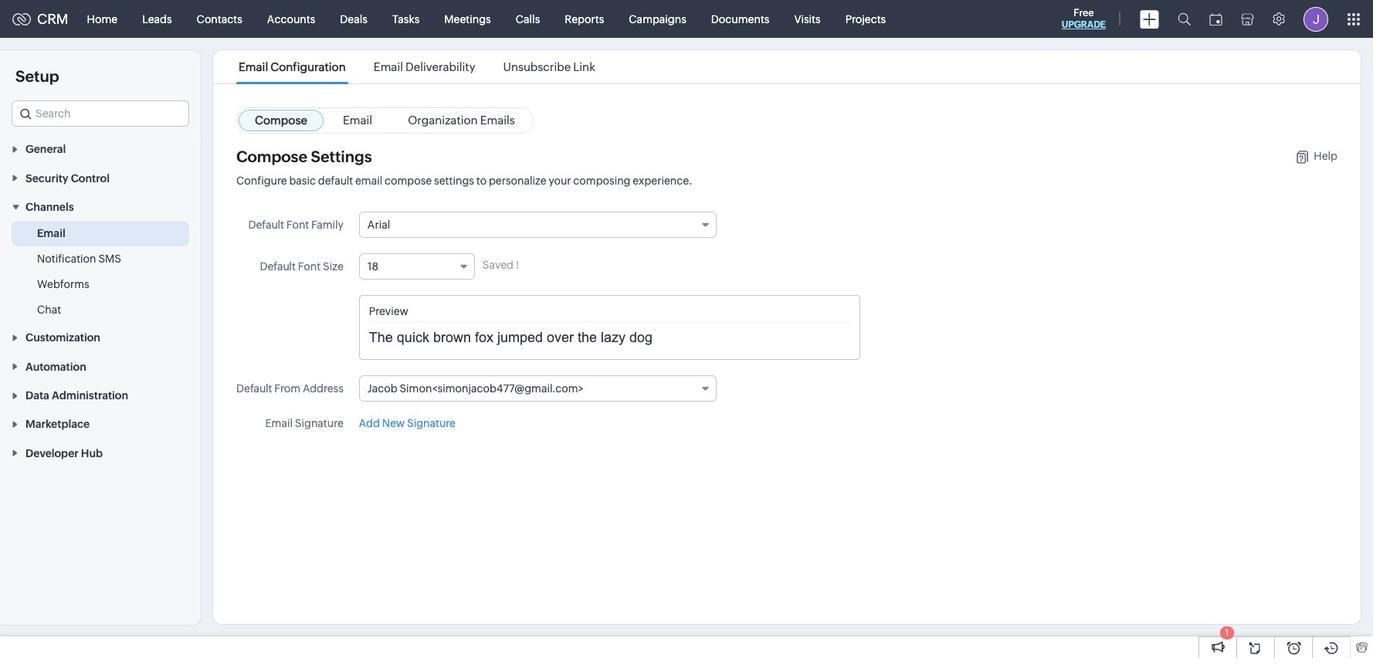 Task type: vqa. For each thing, say whether or not it's contained in the screenshot.
Settings
yes



Task type: describe. For each thing, give the bounding box(es) containing it.
developer hub
[[25, 447, 103, 459]]

logo image
[[12, 13, 31, 25]]

free upgrade
[[1062, 7, 1106, 30]]

notification sms
[[37, 253, 121, 265]]

Jacob Simon<simonjacob477@gmail.com> field
[[359, 375, 717, 402]]

deliverability
[[405, 60, 475, 73]]

unsubscribe link
[[503, 60, 595, 73]]

email deliverability
[[374, 60, 475, 73]]

your
[[549, 175, 571, 187]]

experience.
[[633, 175, 692, 187]]

crm
[[37, 11, 68, 27]]

general
[[25, 143, 66, 156]]

search image
[[1178, 12, 1191, 25]]

home
[[87, 13, 118, 25]]

create menu image
[[1140, 10, 1159, 28]]

from
[[274, 382, 301, 395]]

configure
[[236, 175, 287, 187]]

Search text field
[[12, 101, 188, 126]]

setup
[[15, 67, 59, 85]]

1 signature from the left
[[295, 417, 344, 429]]

chat
[[37, 304, 61, 316]]

channels region
[[0, 221, 201, 323]]

preview
[[369, 305, 408, 317]]

quick
[[397, 330, 429, 345]]

compose settings
[[236, 148, 372, 165]]

email configuration
[[239, 60, 346, 73]]

saved !
[[483, 259, 519, 271]]

default font family
[[248, 219, 344, 231]]

dog
[[629, 330, 653, 345]]

visits link
[[782, 0, 833, 37]]

default for default from address
[[236, 382, 272, 395]]

accounts link
[[255, 0, 328, 37]]

add new signature
[[359, 417, 456, 429]]

contacts link
[[184, 0, 255, 37]]

the
[[578, 330, 597, 345]]

create menu element
[[1131, 0, 1169, 37]]

18
[[368, 260, 379, 273]]

developer
[[25, 447, 79, 459]]

email for topmost email link
[[343, 114, 372, 127]]

emails
[[480, 114, 515, 127]]

email
[[355, 175, 382, 187]]

accounts
[[267, 13, 315, 25]]

customization button
[[0, 323, 201, 352]]

0 vertical spatial email link
[[327, 110, 389, 131]]

over
[[547, 330, 574, 345]]

notification sms link
[[37, 251, 121, 266]]

jumped
[[497, 330, 543, 345]]

data administration button
[[0, 381, 201, 409]]

deals link
[[328, 0, 380, 37]]

search element
[[1169, 0, 1200, 38]]

automation
[[25, 360, 86, 373]]

customization
[[25, 332, 100, 344]]

unsubscribe
[[503, 60, 571, 73]]

link
[[573, 60, 595, 73]]

projects
[[845, 13, 886, 25]]

hub
[[81, 447, 103, 459]]

campaigns
[[629, 13, 686, 25]]

administration
[[52, 389, 128, 402]]

data
[[25, 389, 49, 402]]

profile element
[[1294, 0, 1338, 37]]

data administration
[[25, 389, 128, 402]]

new
[[382, 417, 405, 429]]

email for email configuration
[[239, 60, 268, 73]]

calendar image
[[1209, 13, 1223, 25]]

address
[[303, 382, 344, 395]]

basic
[[289, 175, 316, 187]]

security control
[[25, 172, 110, 184]]

font for size
[[298, 260, 321, 273]]

1 vertical spatial email link
[[37, 226, 65, 241]]

channels
[[25, 201, 74, 213]]

email for email deliverability
[[374, 60, 403, 73]]

default from address
[[236, 382, 344, 395]]



Task type: locate. For each thing, give the bounding box(es) containing it.
default
[[318, 175, 353, 187]]

email left configuration
[[239, 60, 268, 73]]

webforms link
[[37, 277, 89, 292]]

compose link
[[239, 110, 324, 131]]

deals
[[340, 13, 368, 25]]

email link down "channels" on the left
[[37, 226, 65, 241]]

configuration
[[270, 60, 346, 73]]

!
[[516, 259, 519, 271]]

email link up settings
[[327, 110, 389, 131]]

compose
[[385, 175, 432, 187]]

meetings
[[444, 13, 491, 25]]

0 vertical spatial compose
[[255, 114, 307, 127]]

unsubscribe link link
[[501, 60, 598, 73]]

organization emails link
[[392, 110, 531, 131]]

1
[[1225, 628, 1229, 637]]

calls
[[516, 13, 540, 25]]

security
[[25, 172, 68, 184]]

email up settings
[[343, 114, 372, 127]]

compose for compose
[[255, 114, 307, 127]]

documents
[[711, 13, 770, 25]]

compose up compose settings
[[255, 114, 307, 127]]

email down tasks link
[[374, 60, 403, 73]]

email configuration link
[[236, 60, 348, 73]]

email down "channels" on the left
[[37, 227, 65, 239]]

projects link
[[833, 0, 898, 37]]

contacts
[[197, 13, 242, 25]]

campaigns link
[[617, 0, 699, 37]]

tasks
[[392, 13, 420, 25]]

composing
[[573, 175, 631, 187]]

list containing email configuration
[[225, 50, 609, 83]]

font left size
[[298, 260, 321, 273]]

font left family
[[286, 219, 309, 231]]

2 signature from the left
[[407, 417, 456, 429]]

1 horizontal spatial email link
[[327, 110, 389, 131]]

18 field
[[359, 253, 475, 280]]

fox
[[475, 330, 493, 345]]

email inside channels region
[[37, 227, 65, 239]]

organization emails
[[408, 114, 515, 127]]

sms
[[98, 253, 121, 265]]

1 vertical spatial default
[[260, 260, 296, 273]]

simon<simonjacob477@gmail.com>
[[400, 382, 584, 395]]

settings
[[311, 148, 372, 165]]

compose for compose settings
[[236, 148, 307, 165]]

documents link
[[699, 0, 782, 37]]

2 vertical spatial default
[[236, 382, 272, 395]]

Arial field
[[359, 212, 717, 238]]

calls link
[[503, 0, 552, 37]]

leads link
[[130, 0, 184, 37]]

default down default font family
[[260, 260, 296, 273]]

0 vertical spatial default
[[248, 219, 284, 231]]

arial
[[368, 219, 390, 231]]

default for default font family
[[248, 219, 284, 231]]

profile image
[[1304, 7, 1328, 31]]

default left from
[[236, 382, 272, 395]]

meetings link
[[432, 0, 503, 37]]

security control button
[[0, 163, 201, 192]]

the
[[369, 330, 393, 345]]

to
[[476, 175, 487, 187]]

family
[[311, 219, 344, 231]]

saved
[[483, 259, 514, 271]]

general button
[[0, 134, 201, 163]]

0 vertical spatial font
[[286, 219, 309, 231]]

brown
[[433, 330, 471, 345]]

email link
[[327, 110, 389, 131], [37, 226, 65, 241]]

upgrade
[[1062, 19, 1106, 30]]

automation button
[[0, 352, 201, 381]]

email
[[239, 60, 268, 73], [374, 60, 403, 73], [343, 114, 372, 127], [37, 227, 65, 239], [265, 417, 293, 429]]

default down configure
[[248, 219, 284, 231]]

jacob
[[368, 382, 397, 395]]

control
[[71, 172, 110, 184]]

None field
[[12, 100, 189, 127]]

email for email signature
[[265, 417, 293, 429]]

compose
[[255, 114, 307, 127], [236, 148, 307, 165]]

chat link
[[37, 302, 61, 317]]

marketplace button
[[0, 409, 201, 438]]

organization
[[408, 114, 478, 127]]

font
[[286, 219, 309, 231], [298, 260, 321, 273]]

personalize
[[489, 175, 547, 187]]

signature
[[295, 417, 344, 429], [407, 417, 456, 429]]

the quick brown fox jumped over the lazy dog
[[369, 330, 653, 345]]

email deliverability link
[[371, 60, 478, 73]]

email down from
[[265, 417, 293, 429]]

list
[[225, 50, 609, 83]]

settings
[[434, 175, 474, 187]]

webforms
[[37, 278, 89, 290]]

font for family
[[286, 219, 309, 231]]

email signature
[[265, 417, 344, 429]]

marketplace
[[25, 418, 90, 430]]

1 vertical spatial compose
[[236, 148, 307, 165]]

help
[[1314, 149, 1338, 162]]

configure basic default email compose settings to personalize your composing experience.
[[236, 175, 692, 187]]

size
[[323, 260, 344, 273]]

lazy
[[601, 330, 626, 345]]

1 horizontal spatial signature
[[407, 417, 456, 429]]

notification
[[37, 253, 96, 265]]

jacob simon<simonjacob477@gmail.com>
[[368, 382, 584, 395]]

compose up configure
[[236, 148, 307, 165]]

default for default font size
[[260, 260, 296, 273]]

signature down "address"
[[295, 417, 344, 429]]

1 vertical spatial font
[[298, 260, 321, 273]]

leads
[[142, 13, 172, 25]]

home link
[[75, 0, 130, 37]]

default font size
[[260, 260, 344, 273]]

signature right new
[[407, 417, 456, 429]]

reports
[[565, 13, 604, 25]]

0 horizontal spatial signature
[[295, 417, 344, 429]]

channels button
[[0, 192, 201, 221]]

developer hub button
[[0, 438, 201, 467]]

crm link
[[12, 11, 68, 27]]

visits
[[794, 13, 821, 25]]

free
[[1074, 7, 1094, 19]]

0 horizontal spatial email link
[[37, 226, 65, 241]]



